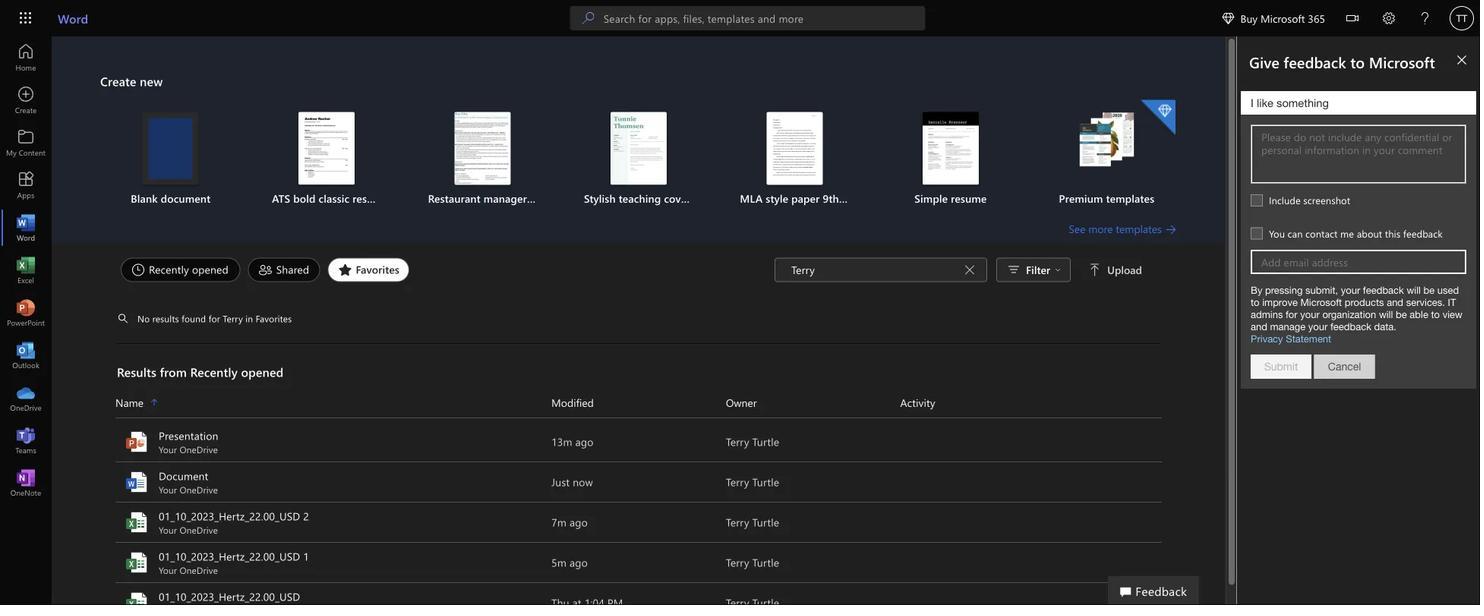Task type: vqa. For each thing, say whether or not it's contained in the screenshot.
manager
yes



Task type: describe. For each thing, give the bounding box(es) containing it.
create image
[[18, 93, 33, 108]]

upload
[[1107, 263, 1142, 277]]

list containing blank document
[[100, 98, 1177, 221]]

01_10_2023_hertz_22.00_usd 2 your onedrive
[[159, 509, 309, 536]]

more
[[1088, 222, 1113, 236]]

name 01_10_2023_hertz_22.00_usd cell
[[115, 589, 551, 605]]

01_10_2023_hertz_22.00_usd 1 your onedrive
[[159, 549, 309, 576]]

cover
[[664, 191, 691, 205]]

presentation your onedrive
[[159, 429, 218, 456]]

word banner
[[0, 0, 1480, 39]]

style
[[766, 191, 788, 205]]

results
[[152, 313, 179, 325]]

5m
[[551, 556, 567, 570]]

tt button
[[1444, 0, 1480, 36]]

your inside presentation your onedrive
[[159, 444, 177, 456]]

onedrive image
[[18, 390, 33, 406]]


[[1222, 12, 1234, 24]]

onedrive inside 01_10_2023_hertz_22.00_usd 1 your onedrive
[[180, 564, 218, 576]]

create new
[[100, 73, 163, 89]]

give feedback to microsoft
[[1249, 52, 1435, 72]]

0 vertical spatial excel image
[[18, 263, 33, 278]]

no results found for terry in favorites
[[137, 313, 292, 325]]

my content image
[[18, 135, 33, 150]]


[[1346, 12, 1359, 24]]

7m ago
[[551, 515, 588, 529]]

ago for 13m ago
[[575, 435, 594, 449]]

name document cell
[[115, 469, 551, 496]]

ago for 7m ago
[[570, 515, 588, 529]]

powerpoint image
[[18, 305, 33, 320]]

no results found for terry in favorites status
[[129, 313, 292, 328]]

name button
[[115, 394, 551, 412]]


[[1055, 267, 1061, 273]]

teaching
[[619, 191, 661, 205]]

blank document
[[131, 191, 211, 205]]

name 01_10_2023_hertz_22.00_usd 1 cell
[[115, 549, 551, 576]]

word image
[[18, 220, 33, 235]]

terry turtle for 7m ago
[[726, 515, 779, 529]]

stylish teaching cover letter
[[584, 191, 720, 205]]

results
[[117, 364, 156, 380]]

bold
[[293, 191, 316, 205]]

simple
[[915, 191, 948, 205]]

2 give feedback to microsoft region from the left
[[1237, 36, 1480, 605]]

home image
[[18, 50, 33, 65]]

templates inside button
[[1116, 222, 1162, 236]]

1 give feedback to microsoft region from the left
[[1192, 36, 1480, 605]]

more options image
[[526, 557, 541, 572]]

owner button
[[726, 394, 900, 412]]

recently inside tab
[[149, 262, 189, 276]]

displaying 5 out of 5 files. status
[[775, 258, 1145, 282]]

favorites element
[[328, 258, 409, 282]]

recently opened
[[149, 262, 228, 276]]

letter
[[694, 191, 720, 205]]

onedrive inside document your onedrive
[[180, 484, 218, 496]]

to
[[1350, 52, 1365, 72]]

blank
[[131, 191, 158, 205]]

mla style paper 9th edition
[[740, 191, 877, 205]]

onedrive inside "01_10_2023_hertz_22.00_usd 2 your onedrive"
[[180, 524, 218, 536]]

simple resume image
[[923, 112, 979, 185]]

1
[[303, 549, 309, 563]]

now
[[573, 475, 593, 489]]

ats bold classic resume element
[[258, 112, 396, 206]]

ats
[[272, 191, 290, 205]]

resume inside the simple resume element
[[951, 191, 987, 205]]

ats bold classic resume image
[[299, 112, 355, 185]]

presentation
[[159, 429, 218, 443]]

word image
[[125, 470, 149, 494]]

modified button
[[551, 394, 726, 412]]

opened inside "recently opened" element
[[192, 262, 228, 276]]

found
[[182, 313, 206, 325]]

restaurant manager resume
[[428, 191, 566, 205]]

row containing name
[[115, 394, 1162, 418]]

main content containing create new
[[52, 36, 1226, 605]]

shared
[[276, 262, 309, 276]]

apps image
[[18, 178, 33, 193]]

ats bold classic resume
[[272, 191, 388, 205]]

2
[[303, 509, 309, 523]]

shared element
[[248, 258, 320, 282]]

create
[[100, 73, 136, 89]]

outlook image
[[18, 348, 33, 363]]

terry turtle for 5m ago
[[726, 556, 779, 570]]

terry turtle for just now
[[726, 475, 779, 489]]

feedback
[[1284, 52, 1346, 72]]

no
[[137, 313, 150, 325]]

document
[[159, 469, 208, 483]]

filter
[[1026, 263, 1050, 277]]

terry for 7m ago
[[726, 515, 749, 529]]

classic
[[319, 191, 350, 205]]

resume inside restaurant manager resume element
[[530, 191, 566, 205]]

premium templates image
[[1079, 112, 1135, 168]]

3 01_10_2023_hertz_22.00_usd from the top
[[159, 590, 300, 604]]

templates inside list
[[1106, 191, 1154, 205]]

ago for 5m ago
[[570, 556, 588, 570]]

tab list containing recently opened
[[117, 258, 775, 282]]

13m
[[551, 435, 572, 449]]

blank document element
[[102, 112, 240, 206]]



Task type: locate. For each thing, give the bounding box(es) containing it.
1 01_10_2023_hertz_22.00_usd from the top
[[159, 509, 300, 523]]

terry turtle for 13m ago
[[726, 435, 779, 449]]

name 01_10_2023_hertz_22.00_usd 2 cell
[[115, 509, 551, 536]]

365
[[1308, 11, 1325, 25]]

none search field inside 'word' banner
[[570, 6, 926, 30]]

3 turtle from the top
[[752, 515, 779, 529]]

01_10_2023_hertz_22.00_usd for 01_10_2023_hertz_22.00_usd 2
[[159, 509, 300, 523]]

row
[[115, 394, 1162, 418]]

1 vertical spatial opened
[[241, 364, 284, 380]]

give feedback to microsoft region
[[1192, 36, 1480, 605], [1237, 36, 1480, 605]]

templates
[[1106, 191, 1154, 205], [1116, 222, 1162, 236]]

onedrive up 01_10_2023_hertz_22.00_usd 1 your onedrive
[[180, 524, 218, 536]]

feedback
[[1136, 582, 1187, 599]]

4 your from the top
[[159, 564, 177, 576]]

mla
[[740, 191, 763, 205]]

excel image up powerpoint icon
[[18, 263, 33, 278]]

 buy microsoft 365
[[1222, 11, 1325, 25]]

0 vertical spatial opened
[[192, 262, 228, 276]]

turtle for just now
[[752, 475, 779, 489]]

microsoft inside 'word' banner
[[1261, 11, 1305, 25]]

in
[[245, 313, 253, 325]]

excel image
[[18, 263, 33, 278], [125, 510, 149, 535], [125, 551, 149, 575]]

document
[[161, 191, 211, 205]]

7m
[[551, 515, 567, 529]]

0 vertical spatial microsoft
[[1261, 11, 1305, 25]]

name
[[115, 396, 144, 410]]

simple resume
[[915, 191, 987, 205]]

excel image for 01_10_2023_hertz_22.00_usd 2
[[125, 510, 149, 535]]

favorites
[[356, 262, 400, 276], [256, 313, 292, 325]]

01_10_2023_hertz_22.00_usd up 01_10_2023_hertz_22.00_usd 1 your onedrive
[[159, 509, 300, 523]]

list
[[100, 98, 1177, 221]]

see
[[1069, 222, 1086, 236]]

turtle
[[752, 435, 779, 449], [752, 475, 779, 489], [752, 515, 779, 529], [752, 556, 779, 570]]

onedrive down "01_10_2023_hertz_22.00_usd 2 your onedrive"
[[180, 564, 218, 576]]

document your onedrive
[[159, 469, 218, 496]]

terry inside status
[[223, 313, 243, 325]]

2 vertical spatial 01_10_2023_hertz_22.00_usd
[[159, 590, 300, 604]]

1 horizontal spatial favorites
[[356, 262, 400, 276]]

turtle for 7m ago
[[752, 515, 779, 529]]

13m ago
[[551, 435, 594, 449]]

favorites inside tab
[[356, 262, 400, 276]]

2 turtle from the top
[[752, 475, 779, 489]]

terry turtle
[[726, 435, 779, 449], [726, 475, 779, 489], [726, 515, 779, 529], [726, 556, 779, 570]]

filter 
[[1026, 263, 1061, 277]]

1 turtle from the top
[[752, 435, 779, 449]]

simple resume element
[[882, 112, 1020, 206]]

Filter by keyword text field
[[790, 262, 959, 278]]

give
[[1249, 52, 1279, 72]]

recently
[[149, 262, 189, 276], [190, 364, 238, 380]]

see more templates
[[1069, 222, 1162, 236]]

stylish
[[584, 191, 616, 205]]

1 horizontal spatial resume
[[530, 191, 566, 205]]

your
[[159, 444, 177, 456], [159, 484, 177, 496], [159, 524, 177, 536], [159, 564, 177, 576]]

favorites tab
[[324, 258, 413, 282]]

resume right manager
[[530, 191, 566, 205]]

01_10_2023_hertz_22.00_usd inside 01_10_2023_hertz_22.00_usd 1 your onedrive
[[159, 549, 300, 563]]

premium templates element
[[1038, 100, 1176, 206]]

5m ago
[[551, 556, 588, 570]]

buy
[[1240, 11, 1258, 25]]

1 your from the top
[[159, 444, 177, 456]]

excel image
[[125, 591, 149, 605]]

resume right 'classic'
[[353, 191, 388, 205]]

teams image
[[18, 433, 33, 448]]

mla style paper 9th edition element
[[726, 112, 877, 206]]

onedrive down the presentation
[[180, 444, 218, 456]]

0 vertical spatial favorites
[[356, 262, 400, 276]]

recently up results
[[149, 262, 189, 276]]

tab list
[[117, 258, 775, 282]]

templates up see more templates button on the top right of the page
[[1106, 191, 1154, 205]]

restaurant manager resume image
[[455, 112, 511, 185]]

restaurant manager resume element
[[414, 112, 566, 206]]

word
[[58, 10, 88, 26]]

shared tab
[[244, 258, 324, 282]]

terry for 5m ago
[[726, 556, 749, 570]]

name presentation cell
[[115, 428, 551, 456]]

2 your from the top
[[159, 484, 177, 496]]

0 horizontal spatial recently
[[149, 262, 189, 276]]

3 your from the top
[[159, 524, 177, 536]]

1 vertical spatial ago
[[570, 515, 588, 529]]

manager
[[484, 191, 527, 205]]

3 onedrive from the top
[[180, 524, 218, 536]]

opened down in
[[241, 364, 284, 380]]

main content
[[52, 36, 1226, 605]]

powerpoint image
[[125, 430, 149, 454]]

0 horizontal spatial opened
[[192, 262, 228, 276]]

from
[[160, 364, 187, 380]]

mla style paper 9th edition image
[[767, 112, 823, 185]]

1 onedrive from the top
[[180, 444, 218, 456]]

ago
[[575, 435, 594, 449], [570, 515, 588, 529], [570, 556, 588, 570]]

terry for 13m ago
[[726, 435, 749, 449]]

0 horizontal spatial resume
[[353, 191, 388, 205]]

 button
[[1334, 0, 1371, 39]]

4 terry turtle from the top
[[726, 556, 779, 570]]

your inside document your onedrive
[[159, 484, 177, 496]]

ago right 13m
[[575, 435, 594, 449]]

restaurant
[[428, 191, 481, 205]]

premium
[[1059, 191, 1103, 205]]

01_10_2023_hertz_22.00_usd for 01_10_2023_hertz_22.00_usd 1
[[159, 549, 300, 563]]

01_10_2023_hertz_22.00_usd down "01_10_2023_hertz_22.00_usd 2 your onedrive"
[[159, 549, 300, 563]]

1 horizontal spatial opened
[[241, 364, 284, 380]]

1 vertical spatial recently
[[190, 364, 238, 380]]

turtle for 13m ago
[[752, 435, 779, 449]]

opened
[[192, 262, 228, 276], [241, 364, 284, 380]]

stylish teaching cover letter element
[[570, 112, 720, 206]]

01_10_2023_hertz_22.00_usd
[[159, 509, 300, 523], [159, 549, 300, 563], [159, 590, 300, 604]]

None search field
[[570, 6, 926, 30]]

2 horizontal spatial resume
[[951, 191, 987, 205]]

just
[[551, 475, 570, 489]]

01_10_2023_hertz_22.00_usd link
[[115, 583, 1162, 605]]

onedrive inside presentation your onedrive
[[180, 444, 218, 456]]

see more templates button
[[1069, 221, 1177, 237]]

0 horizontal spatial favorites
[[256, 313, 292, 325]]

feedback button
[[1108, 576, 1199, 605]]

navigation
[[0, 36, 52, 504]]

edition
[[842, 191, 877, 205]]

excel image inside the name 01_10_2023_hertz_22.00_usd 2 'cell'
[[125, 510, 149, 535]]

excel image down word image
[[125, 510, 149, 535]]

tt
[[1456, 12, 1468, 24]]

3 terry turtle from the top
[[726, 515, 779, 529]]

results from recently opened
[[117, 364, 284, 380]]

2 vertical spatial ago
[[570, 556, 588, 570]]

2 resume from the left
[[530, 191, 566, 205]]

1 vertical spatial excel image
[[125, 510, 149, 535]]

opened up for
[[192, 262, 228, 276]]

your inside "01_10_2023_hertz_22.00_usd 2 your onedrive"
[[159, 524, 177, 536]]

1 terry turtle from the top
[[726, 435, 779, 449]]

1 vertical spatial templates
[[1116, 222, 1162, 236]]

terry
[[223, 313, 243, 325], [726, 435, 749, 449], [726, 475, 749, 489], [726, 515, 749, 529], [726, 556, 749, 570]]

2 01_10_2023_hertz_22.00_usd from the top
[[159, 549, 300, 563]]

premium templates diamond image
[[1141, 100, 1176, 135]]

your inside 01_10_2023_hertz_22.00_usd 1 your onedrive
[[159, 564, 177, 576]]

recently opened element
[[121, 258, 241, 282]]

activity
[[900, 396, 935, 410]]

excel image up excel icon
[[125, 551, 149, 575]]

1 resume from the left
[[353, 191, 388, 205]]

activity, column 4 of 4 column header
[[900, 394, 1162, 412]]

templates right more on the right top
[[1116, 222, 1162, 236]]

turtle for 5m ago
[[752, 556, 779, 570]]

terry for just now
[[726, 475, 749, 489]]

onenote image
[[18, 475, 33, 491]]

resume inside ats bold classic resume element
[[353, 191, 388, 205]]

recently opened tab
[[117, 258, 244, 282]]

 upload
[[1089, 263, 1142, 277]]

favorites inside status
[[256, 313, 292, 325]]

ago right the 7m
[[570, 515, 588, 529]]


[[1089, 264, 1101, 276]]

9th
[[823, 191, 839, 205]]

onedrive
[[180, 444, 218, 456], [180, 484, 218, 496], [180, 524, 218, 536], [180, 564, 218, 576]]

microsoft right to
[[1369, 52, 1435, 72]]

0 vertical spatial ago
[[575, 435, 594, 449]]

0 vertical spatial templates
[[1106, 191, 1154, 205]]

4 turtle from the top
[[752, 556, 779, 570]]

premium templates
[[1059, 191, 1154, 205]]

modified
[[551, 396, 594, 410]]

0 vertical spatial recently
[[149, 262, 189, 276]]

1 vertical spatial 01_10_2023_hertz_22.00_usd
[[159, 549, 300, 563]]

excel image for 01_10_2023_hertz_22.00_usd 1
[[125, 551, 149, 575]]

01_10_2023_hertz_22.00_usd down 01_10_2023_hertz_22.00_usd 1 your onedrive
[[159, 590, 300, 604]]

recently right from
[[190, 364, 238, 380]]

microsoft
[[1261, 11, 1305, 25], [1369, 52, 1435, 72]]

for
[[209, 313, 220, 325]]

onedrive down document in the bottom of the page
[[180, 484, 218, 496]]

1 horizontal spatial microsoft
[[1369, 52, 1435, 72]]

Search box. Suggestions appear as you type. search field
[[604, 6, 926, 30]]

1 horizontal spatial recently
[[190, 364, 238, 380]]

1 vertical spatial microsoft
[[1369, 52, 1435, 72]]

resume right the simple
[[951, 191, 987, 205]]

ago right '5m'
[[570, 556, 588, 570]]

01_10_2023_hertz_22.00_usd inside "01_10_2023_hertz_22.00_usd 2 your onedrive"
[[159, 509, 300, 523]]

2 vertical spatial excel image
[[125, 551, 149, 575]]

1 vertical spatial favorites
[[256, 313, 292, 325]]

0 vertical spatial 01_10_2023_hertz_22.00_usd
[[159, 509, 300, 523]]

resume
[[353, 191, 388, 205], [530, 191, 566, 205], [951, 191, 987, 205]]

new
[[140, 73, 163, 89]]

2 terry turtle from the top
[[726, 475, 779, 489]]

owner
[[726, 396, 757, 410]]

4 onedrive from the top
[[180, 564, 218, 576]]

just now
[[551, 475, 593, 489]]

stylish teaching cover letter image
[[611, 112, 667, 185]]

microsoft left 365 at the top of page
[[1261, 11, 1305, 25]]

0 horizontal spatial microsoft
[[1261, 11, 1305, 25]]

2 onedrive from the top
[[180, 484, 218, 496]]

paper
[[791, 191, 820, 205]]

3 resume from the left
[[951, 191, 987, 205]]



